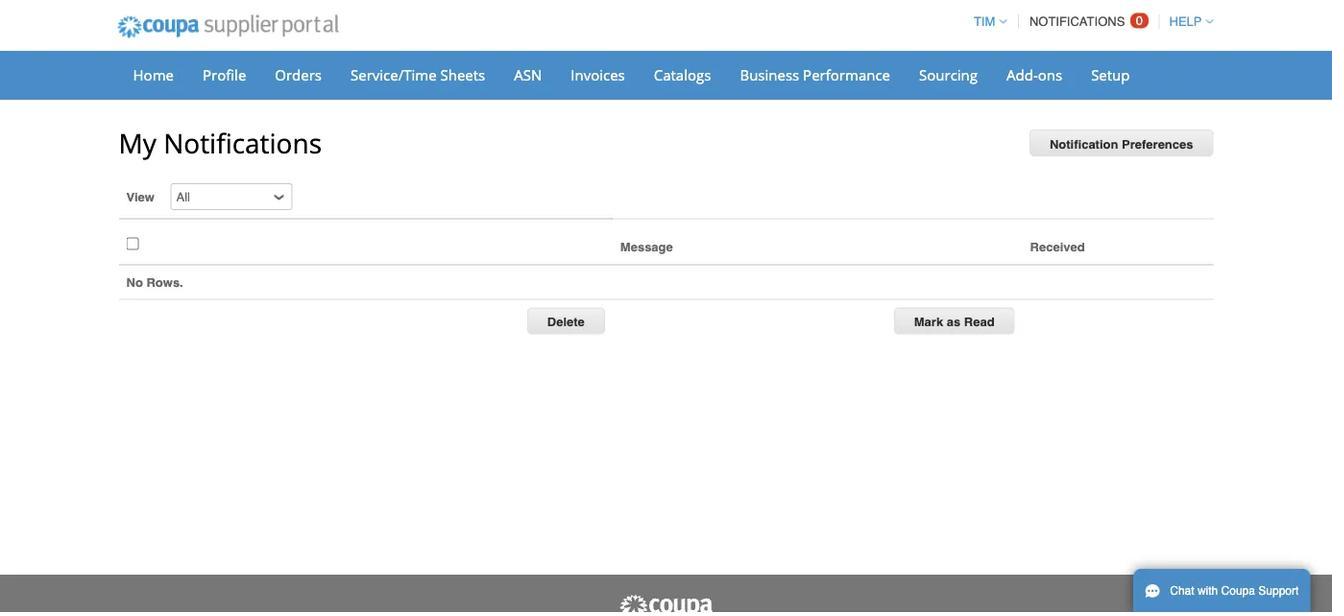 Task type: vqa. For each thing, say whether or not it's contained in the screenshot.
Actions ELEMENT on the right of the page
no



Task type: describe. For each thing, give the bounding box(es) containing it.
delete
[[547, 315, 585, 329]]

orders
[[275, 65, 322, 85]]

mark
[[914, 315, 943, 329]]

as
[[947, 315, 961, 329]]

add-ons link
[[994, 61, 1075, 89]]

ons
[[1038, 65, 1062, 85]]

asn link
[[502, 61, 554, 89]]

setup link
[[1079, 61, 1142, 89]]

support
[[1258, 585, 1299, 598]]

service/time
[[351, 65, 437, 85]]

sheets
[[440, 65, 485, 85]]

no
[[126, 275, 143, 290]]

sourcing
[[919, 65, 978, 85]]

0
[[1136, 13, 1143, 28]]

no rows.
[[126, 275, 183, 290]]

tim
[[974, 14, 995, 29]]

chat with coupa support
[[1170, 585, 1299, 598]]

notifications inside notifications 0
[[1029, 14, 1125, 29]]

preferences
[[1122, 137, 1193, 151]]

tim link
[[965, 14, 1007, 29]]

0 horizontal spatial notifications
[[163, 125, 322, 161]]

0 horizontal spatial coupa supplier portal image
[[104, 3, 352, 51]]

invoices
[[571, 65, 625, 85]]

1 horizontal spatial coupa supplier portal image
[[618, 595, 714, 614]]

home
[[133, 65, 174, 85]]

mark as read
[[914, 315, 995, 329]]

orders link
[[262, 61, 334, 89]]

with
[[1198, 585, 1218, 598]]

message
[[620, 240, 673, 254]]



Task type: locate. For each thing, give the bounding box(es) containing it.
home link
[[121, 61, 186, 89]]

received
[[1030, 240, 1085, 254]]

delete button
[[527, 308, 605, 335]]

notifications down profile link
[[163, 125, 322, 161]]

1 vertical spatial coupa supplier portal image
[[618, 595, 714, 614]]

1 vertical spatial notifications
[[163, 125, 322, 161]]

coupa
[[1221, 585, 1255, 598]]

notification preferences
[[1050, 137, 1193, 151]]

mark as read button
[[894, 308, 1015, 335]]

setup
[[1091, 65, 1130, 85]]

service/time sheets link
[[338, 61, 498, 89]]

my
[[119, 125, 156, 161]]

catalogs
[[654, 65, 711, 85]]

rows.
[[146, 275, 183, 290]]

business performance link
[[727, 61, 903, 89]]

add-ons
[[1007, 65, 1062, 85]]

None checkbox
[[126, 231, 139, 256]]

add-
[[1007, 65, 1038, 85]]

performance
[[803, 65, 890, 85]]

invoices link
[[558, 61, 637, 89]]

profile link
[[190, 61, 259, 89]]

help
[[1169, 14, 1202, 29]]

notifications 0
[[1029, 13, 1143, 29]]

read
[[964, 315, 995, 329]]

sourcing link
[[907, 61, 990, 89]]

navigation containing notifications 0
[[965, 3, 1214, 40]]

coupa supplier portal image
[[104, 3, 352, 51], [618, 595, 714, 614]]

chat
[[1170, 585, 1194, 598]]

notifications
[[1029, 14, 1125, 29], [163, 125, 322, 161]]

notifications up ons
[[1029, 14, 1125, 29]]

0 vertical spatial notifications
[[1029, 14, 1125, 29]]

profile
[[203, 65, 246, 85]]

business
[[740, 65, 799, 85]]

my notifications
[[119, 125, 322, 161]]

notification preferences link
[[1030, 130, 1214, 157]]

catalogs link
[[641, 61, 724, 89]]

view
[[126, 190, 155, 204]]

notification
[[1050, 137, 1118, 151]]

0 vertical spatial coupa supplier portal image
[[104, 3, 352, 51]]

1 horizontal spatial notifications
[[1029, 14, 1125, 29]]

asn
[[514, 65, 542, 85]]

navigation
[[965, 3, 1214, 40]]

service/time sheets
[[351, 65, 485, 85]]

business performance
[[740, 65, 890, 85]]

chat with coupa support button
[[1133, 570, 1310, 614]]

help link
[[1161, 14, 1214, 29]]



